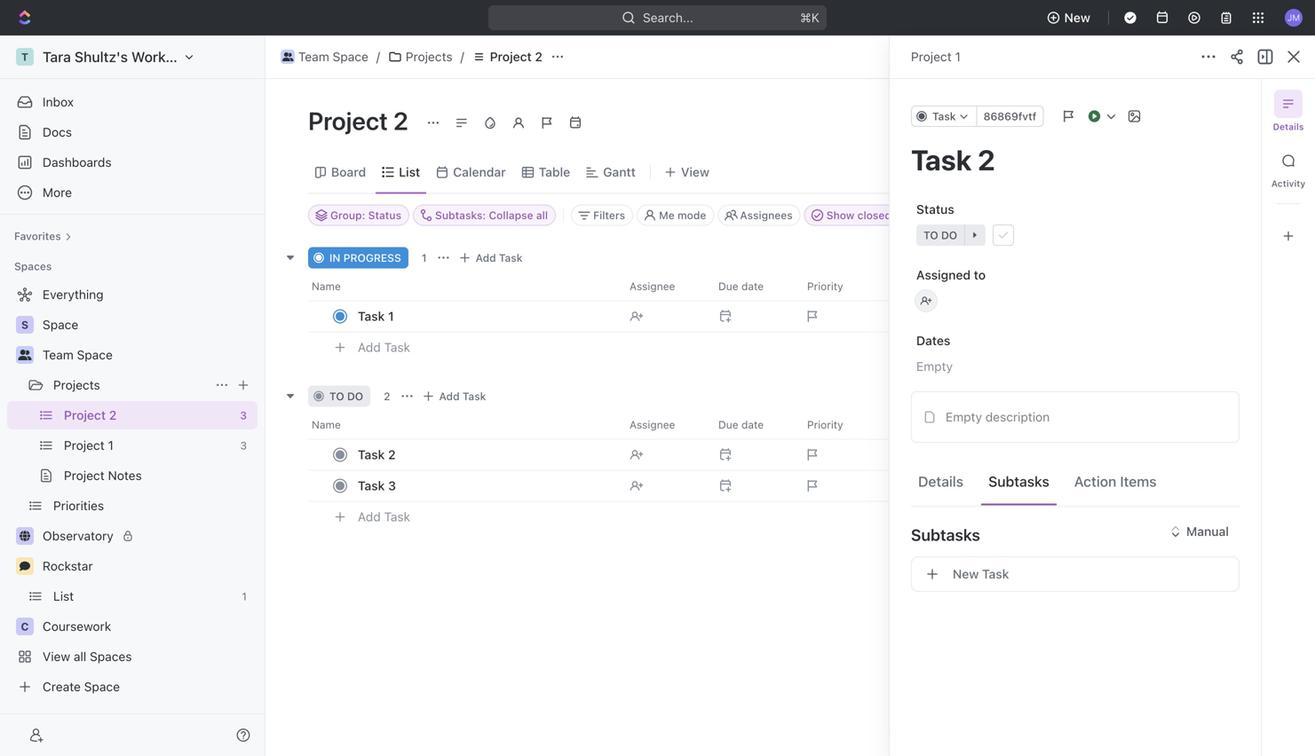 Task type: vqa. For each thing, say whether or not it's contained in the screenshot.


Task type: describe. For each thing, give the bounding box(es) containing it.
observatory
[[43, 529, 113, 543]]

more
[[43, 185, 72, 200]]

empty description
[[946, 410, 1050, 424]]

action
[[1074, 473, 1117, 490]]

me mode
[[659, 209, 706, 222]]

filters
[[593, 209, 625, 222]]

list inside sidebar navigation
[[53, 589, 74, 604]]

closed
[[857, 209, 891, 222]]

favorites button
[[7, 226, 79, 247]]

new task
[[953, 567, 1009, 582]]

3 for project 1
[[240, 440, 247, 452]]

view button
[[658, 160, 716, 185]]

more button
[[7, 178, 258, 207]]

manual
[[1186, 524, 1229, 539]]

assignee button for 1
[[619, 272, 708, 301]]

2 date from the top
[[741, 419, 764, 431]]

hide
[[922, 209, 945, 222]]

subtasks for subtasks button
[[988, 473, 1049, 490]]

me mode button
[[637, 205, 714, 226]]

new for new task
[[953, 567, 979, 582]]

1 / from the left
[[376, 49, 380, 64]]

name for first the name dropdown button from the bottom
[[312, 419, 341, 431]]

t
[[21, 51, 28, 63]]

in
[[329, 252, 341, 264]]

task down task 2
[[358, 479, 385, 493]]

priority button for 2
[[797, 411, 885, 439]]

1 horizontal spatial list
[[399, 165, 420, 179]]

1 due from the top
[[718, 280, 738, 293]]

project 1 link inside tree
[[64, 432, 233, 460]]

projects inside tree
[[53, 378, 100, 393]]

view for view all spaces
[[43, 650, 70, 664]]

coursework, , element
[[16, 618, 34, 636]]

table
[[539, 165, 570, 179]]

0 vertical spatial project 1 link
[[911, 49, 961, 64]]

board link
[[328, 160, 366, 185]]

⌘k
[[800, 10, 820, 25]]

86869fvtf
[[984, 110, 1037, 123]]

1 vertical spatial spaces
[[90, 650, 132, 664]]

2 inside tree
[[109, 408, 117, 423]]

team inside tree
[[43, 348, 74, 362]]

to do button
[[911, 219, 1240, 251]]

0 vertical spatial team space link
[[276, 46, 373, 67]]

1 vertical spatial to
[[974, 268, 986, 282]]

user group image inside team space link
[[282, 52, 293, 61]]

search...
[[643, 10, 694, 25]]

description
[[986, 410, 1050, 424]]

priorities
[[53, 499, 104, 513]]

show
[[826, 209, 855, 222]]

0 vertical spatial project 2 link
[[468, 46, 547, 67]]

create space link
[[7, 673, 254, 702]]

subtasks:
[[435, 209, 486, 222]]

tree inside sidebar navigation
[[7, 281, 258, 702]]

task 2 link
[[353, 442, 615, 468]]

empty for empty description
[[946, 410, 982, 424]]

me
[[659, 209, 675, 222]]

project 1 inside tree
[[64, 438, 114, 453]]

project inside project notes link
[[64, 468, 105, 483]]

projects link inside tree
[[53, 371, 208, 400]]

task up 'task 3'
[[358, 448, 385, 462]]

view button
[[658, 151, 716, 193]]

empty button
[[911, 351, 1240, 383]]

1 vertical spatial project 2 link
[[64, 401, 233, 430]]

workspace
[[131, 48, 205, 65]]

subtasks: collapse all
[[435, 209, 548, 222]]

new task button
[[911, 557, 1240, 592]]

task 2
[[358, 448, 396, 462]]

details inside task sidebar navigation tab list
[[1273, 122, 1304, 132]]

1 due date button from the top
[[708, 272, 797, 301]]

coursework link
[[43, 613, 254, 641]]

add task down the task 1
[[358, 340, 410, 355]]

sidebar navigation
[[0, 36, 269, 757]]

1 horizontal spatial all
[[536, 209, 548, 222]]

all inside sidebar navigation
[[74, 650, 86, 664]]

group:
[[330, 209, 365, 222]]

name for second the name dropdown button from the bottom
[[312, 280, 341, 293]]

create space
[[43, 680, 120, 694]]

rockstar link
[[43, 552, 254, 581]]

globe image
[[20, 531, 30, 542]]

due date for first due date dropdown button from the bottom of the page
[[718, 419, 764, 431]]

create
[[43, 680, 81, 694]]

1 horizontal spatial project 1
[[911, 49, 961, 64]]

tara
[[43, 48, 71, 65]]

activity
[[1271, 178, 1306, 189]]

table link
[[535, 160, 570, 185]]

group: status
[[330, 209, 401, 222]]

task button
[[911, 106, 977, 127]]

subtasks button
[[911, 514, 1240, 557]]

tara shultz's workspace
[[43, 48, 205, 65]]

project notes
[[64, 468, 142, 483]]

1 vertical spatial do
[[347, 390, 363, 403]]

0 horizontal spatial spaces
[[14, 260, 52, 273]]

details button
[[911, 466, 971, 498]]

add up the task 2 link
[[439, 390, 460, 403]]

dashboards
[[43, 155, 112, 170]]

priority for 1
[[807, 280, 843, 293]]

action items
[[1074, 473, 1157, 490]]

add down subtasks: collapse all
[[476, 252, 496, 264]]

2 due from the top
[[718, 419, 738, 431]]

view for view
[[681, 165, 710, 179]]

0 vertical spatial projects
[[406, 49, 453, 64]]

docs link
[[7, 118, 258, 147]]

task 3 link
[[353, 473, 615, 499]]

calendar
[[453, 165, 506, 179]]

gantt link
[[600, 160, 636, 185]]

0 horizontal spatial team space link
[[43, 341, 254, 369]]

task down progress
[[358, 309, 385, 324]]

jm button
[[1280, 4, 1308, 32]]

2 horizontal spatial project 2
[[490, 49, 543, 64]]

add task button down subtasks: collapse all
[[454, 247, 530, 269]]

everything
[[43, 287, 104, 302]]

details inside button
[[918, 473, 964, 490]]

c
[[21, 621, 29, 633]]

add task button down 'task 3'
[[350, 507, 417, 528]]

assignee button for 2
[[619, 411, 708, 439]]

empty description button
[[917, 403, 1233, 432]]

mode
[[678, 209, 706, 222]]

dates
[[916, 333, 951, 348]]

automations
[[1163, 49, 1237, 64]]

coursework
[[43, 619, 111, 634]]

notes
[[108, 468, 142, 483]]

1 inside "link"
[[108, 438, 114, 453]]

1 vertical spatial to do
[[329, 390, 363, 403]]



Task type: locate. For each thing, give the bounding box(es) containing it.
0 vertical spatial due
[[718, 280, 738, 293]]

all
[[536, 209, 548, 222], [74, 650, 86, 664]]

name button
[[308, 272, 619, 301], [308, 411, 619, 439]]

1 vertical spatial user group image
[[18, 350, 32, 361]]

0 horizontal spatial details
[[918, 473, 964, 490]]

1 horizontal spatial view
[[681, 165, 710, 179]]

1 name button from the top
[[308, 272, 619, 301]]

name
[[312, 280, 341, 293], [312, 419, 341, 431]]

view inside view button
[[681, 165, 710, 179]]

1 vertical spatial name
[[312, 419, 341, 431]]

add down 'task 3'
[[358, 510, 381, 525]]

subtasks for subtasks dropdown button at the right of page
[[911, 526, 980, 545]]

tara shultz's workspace, , element
[[16, 48, 34, 66]]

0 horizontal spatial projects link
[[53, 371, 208, 400]]

inbox
[[43, 95, 74, 109]]

1 vertical spatial due date button
[[708, 411, 797, 439]]

list down rockstar
[[53, 589, 74, 604]]

assignee for 1
[[630, 280, 675, 293]]

0 vertical spatial to
[[924, 229, 938, 242]]

0 vertical spatial spaces
[[14, 260, 52, 273]]

project 1 up project notes
[[64, 438, 114, 453]]

inbox link
[[7, 88, 258, 116]]

empty down dates
[[916, 359, 953, 374]]

2 name from the top
[[312, 419, 341, 431]]

0 vertical spatial new
[[1064, 10, 1090, 25]]

task 1 link
[[353, 304, 615, 329]]

0 vertical spatial do
[[941, 229, 957, 242]]

team
[[298, 49, 329, 64], [43, 348, 74, 362]]

0 vertical spatial priority
[[807, 280, 843, 293]]

new
[[1064, 10, 1090, 25], [953, 567, 979, 582]]

1 vertical spatial list link
[[53, 583, 235, 611]]

1 horizontal spatial team space
[[298, 49, 368, 64]]

0 horizontal spatial project 1 link
[[64, 432, 233, 460]]

space, , element
[[16, 316, 34, 334]]

2 vertical spatial project 2
[[64, 408, 117, 423]]

2 assignee from the top
[[630, 419, 675, 431]]

0 horizontal spatial team
[[43, 348, 74, 362]]

1 horizontal spatial to
[[924, 229, 938, 242]]

0 vertical spatial subtasks
[[988, 473, 1049, 490]]

0 horizontal spatial /
[[376, 49, 380, 64]]

assignee for 2
[[630, 419, 675, 431]]

project 2 link
[[468, 46, 547, 67], [64, 401, 233, 430]]

add task up the task 2 link
[[439, 390, 486, 403]]

rockstar
[[43, 559, 93, 574]]

1 horizontal spatial project 2 link
[[468, 46, 547, 67]]

1 vertical spatial project 2
[[308, 106, 414, 135]]

to do
[[924, 229, 957, 242], [329, 390, 363, 403]]

status right closed
[[916, 202, 954, 217]]

priorities link
[[53, 492, 254, 520]]

new for new
[[1064, 10, 1090, 25]]

1 horizontal spatial project 2
[[308, 106, 414, 135]]

name button up task 1 link
[[308, 272, 619, 301]]

due date button
[[708, 272, 797, 301], [708, 411, 797, 439]]

add task button down the task 1
[[350, 337, 417, 358]]

spaces
[[14, 260, 52, 273], [90, 650, 132, 664]]

tree containing everything
[[7, 281, 258, 702]]

task left "86869fvtf"
[[932, 110, 956, 123]]

1 horizontal spatial projects
[[406, 49, 453, 64]]

new inside 'new task' button
[[953, 567, 979, 582]]

all up create space at the left of the page
[[74, 650, 86, 664]]

subtasks
[[988, 473, 1049, 490], [911, 526, 980, 545]]

project 1 up task dropdown button
[[911, 49, 961, 64]]

0 vertical spatial team
[[298, 49, 329, 64]]

0 horizontal spatial project 2
[[64, 408, 117, 423]]

0 vertical spatial user group image
[[282, 52, 293, 61]]

add task down 'task 3'
[[358, 510, 410, 525]]

docs
[[43, 125, 72, 139]]

0 vertical spatial due date button
[[708, 272, 797, 301]]

calendar link
[[449, 160, 506, 185]]

1 horizontal spatial details
[[1273, 122, 1304, 132]]

empty inside dropdown button
[[916, 359, 953, 374]]

1
[[955, 49, 961, 64], [422, 252, 427, 264], [388, 309, 394, 324], [108, 438, 114, 453], [242, 591, 247, 603]]

0 vertical spatial list link
[[395, 160, 420, 185]]

1 horizontal spatial subtasks
[[988, 473, 1049, 490]]

0 vertical spatial all
[[536, 209, 548, 222]]

due date
[[718, 280, 764, 293], [718, 419, 764, 431]]

1 vertical spatial projects
[[53, 378, 100, 393]]

comment image
[[20, 561, 30, 572]]

1 vertical spatial date
[[741, 419, 764, 431]]

2 priority from the top
[[807, 419, 843, 431]]

1 horizontal spatial project 1 link
[[911, 49, 961, 64]]

automations button
[[1154, 44, 1246, 70]]

empty
[[916, 359, 953, 374], [946, 410, 982, 424]]

list link
[[395, 160, 420, 185], [53, 583, 235, 611]]

view all spaces link
[[7, 643, 254, 671]]

subtasks inside dropdown button
[[911, 526, 980, 545]]

0 vertical spatial team space
[[298, 49, 368, 64]]

list link up coursework link
[[53, 583, 235, 611]]

list link inside sidebar navigation
[[53, 583, 235, 611]]

do down hide button
[[941, 229, 957, 242]]

1 vertical spatial view
[[43, 650, 70, 664]]

2 vertical spatial to
[[329, 390, 344, 403]]

status right "group:"
[[368, 209, 401, 222]]

0 vertical spatial priority button
[[797, 272, 885, 301]]

1 vertical spatial due
[[718, 419, 738, 431]]

1 vertical spatial new
[[953, 567, 979, 582]]

1 horizontal spatial team space link
[[276, 46, 373, 67]]

subtasks inside button
[[988, 473, 1049, 490]]

2 due date button from the top
[[708, 411, 797, 439]]

view all spaces
[[43, 650, 132, 664]]

progress
[[343, 252, 401, 264]]

86869fvtf button
[[976, 106, 1044, 127]]

Search tasks... text field
[[1094, 202, 1272, 229]]

1 priority from the top
[[807, 280, 843, 293]]

subtasks button
[[981, 466, 1057, 498]]

2 name button from the top
[[308, 411, 619, 439]]

items
[[1120, 473, 1157, 490]]

1 vertical spatial team
[[43, 348, 74, 362]]

gantt
[[603, 165, 636, 179]]

in progress
[[329, 252, 401, 264]]

1 horizontal spatial spaces
[[90, 650, 132, 664]]

1 vertical spatial 3
[[240, 440, 247, 452]]

0 vertical spatial view
[[681, 165, 710, 179]]

3
[[240, 409, 247, 422], [240, 440, 247, 452], [388, 479, 396, 493]]

empty inside button
[[946, 410, 982, 424]]

add task down subtasks: collapse all
[[476, 252, 523, 264]]

add task
[[476, 252, 523, 264], [358, 340, 410, 355], [439, 390, 486, 403], [358, 510, 410, 525]]

0 horizontal spatial view
[[43, 650, 70, 664]]

board
[[331, 165, 366, 179]]

1 date from the top
[[741, 280, 764, 293]]

0 horizontal spatial project 2 link
[[64, 401, 233, 430]]

favorites
[[14, 230, 61, 242]]

project 1 link up task dropdown button
[[911, 49, 961, 64]]

1 vertical spatial assignee button
[[619, 411, 708, 439]]

user group image
[[282, 52, 293, 61], [18, 350, 32, 361]]

assignee button
[[619, 272, 708, 301], [619, 411, 708, 439]]

action items button
[[1067, 466, 1164, 498]]

task down the task 1
[[384, 340, 410, 355]]

do up task 2
[[347, 390, 363, 403]]

2 due date from the top
[[718, 419, 764, 431]]

0 vertical spatial assignee button
[[619, 272, 708, 301]]

team space link
[[276, 46, 373, 67], [43, 341, 254, 369]]

task sidebar navigation tab list
[[1269, 90, 1308, 250]]

1 horizontal spatial status
[[916, 202, 954, 217]]

0 vertical spatial assignee
[[630, 280, 675, 293]]

to do inside to do dropdown button
[[924, 229, 957, 242]]

1 vertical spatial assignee
[[630, 419, 675, 431]]

1 vertical spatial details
[[918, 473, 964, 490]]

task inside button
[[982, 567, 1009, 582]]

2 horizontal spatial to
[[974, 268, 986, 282]]

team space
[[298, 49, 368, 64], [43, 348, 113, 362]]

0 horizontal spatial project 1
[[64, 438, 114, 453]]

all right collapse
[[536, 209, 548, 222]]

1 assignee from the top
[[630, 280, 675, 293]]

0 vertical spatial projects link
[[384, 46, 457, 67]]

priority button
[[797, 272, 885, 301], [797, 411, 885, 439]]

filters button
[[571, 205, 633, 226]]

view inside "view all spaces" link
[[43, 650, 70, 664]]

view up the 'create'
[[43, 650, 70, 664]]

1 vertical spatial team space link
[[43, 341, 254, 369]]

list link right board
[[395, 160, 420, 185]]

1 due date from the top
[[718, 280, 764, 293]]

empty left description
[[946, 410, 982, 424]]

1 vertical spatial subtasks
[[911, 526, 980, 545]]

task inside dropdown button
[[932, 110, 956, 123]]

2 vertical spatial 3
[[388, 479, 396, 493]]

task 1
[[358, 309, 394, 324]]

collapse
[[489, 209, 533, 222]]

0 vertical spatial name button
[[308, 272, 619, 301]]

project 1 link
[[911, 49, 961, 64], [64, 432, 233, 460]]

2 assignee button from the top
[[619, 411, 708, 439]]

1 horizontal spatial to do
[[924, 229, 957, 242]]

priority button for 1
[[797, 272, 885, 301]]

1 horizontal spatial new
[[1064, 10, 1090, 25]]

1 vertical spatial priority
[[807, 419, 843, 431]]

0 vertical spatial due date
[[718, 280, 764, 293]]

hide button
[[915, 205, 953, 226]]

spaces down favorites
[[14, 260, 52, 273]]

0 horizontal spatial to do
[[329, 390, 363, 403]]

due date for second due date dropdown button from the bottom
[[718, 280, 764, 293]]

1 vertical spatial project 1 link
[[64, 432, 233, 460]]

list
[[399, 165, 420, 179], [53, 589, 74, 604]]

0 horizontal spatial to
[[329, 390, 344, 403]]

1 horizontal spatial list link
[[395, 160, 420, 185]]

task down subtasks dropdown button at the right of page
[[982, 567, 1009, 582]]

details up activity
[[1273, 122, 1304, 132]]

0 horizontal spatial team space
[[43, 348, 113, 362]]

1 priority button from the top
[[797, 272, 885, 301]]

project
[[490, 49, 532, 64], [911, 49, 952, 64], [308, 106, 388, 135], [64, 408, 106, 423], [64, 438, 105, 453], [64, 468, 105, 483]]

0 vertical spatial 3
[[240, 409, 247, 422]]

spaces up create space link
[[90, 650, 132, 664]]

show closed button
[[804, 205, 899, 226]]

to inside dropdown button
[[924, 229, 938, 242]]

task down 'task 3'
[[384, 510, 410, 525]]

3 for project 2
[[240, 409, 247, 422]]

0 horizontal spatial status
[[368, 209, 401, 222]]

assignees
[[740, 209, 793, 222]]

project 1 link up project notes link
[[64, 432, 233, 460]]

task 3
[[358, 479, 396, 493]]

task up the task 2 link
[[463, 390, 486, 403]]

add down the task 1
[[358, 340, 381, 355]]

2 priority button from the top
[[797, 411, 885, 439]]

0 vertical spatial project 1
[[911, 49, 961, 64]]

new inside new button
[[1064, 10, 1090, 25]]

1 horizontal spatial user group image
[[282, 52, 293, 61]]

0 vertical spatial date
[[741, 280, 764, 293]]

name button up the task 2 link
[[308, 411, 619, 439]]

jm
[[1287, 12, 1300, 22]]

0 horizontal spatial projects
[[53, 378, 100, 393]]

add
[[476, 252, 496, 264], [358, 340, 381, 355], [439, 390, 460, 403], [358, 510, 381, 525]]

show closed
[[826, 209, 891, 222]]

0 vertical spatial list
[[399, 165, 420, 179]]

team space inside tree
[[43, 348, 113, 362]]

space link
[[43, 311, 254, 339]]

space
[[333, 49, 368, 64], [43, 317, 78, 332], [77, 348, 113, 362], [84, 680, 120, 694]]

1 vertical spatial team space
[[43, 348, 113, 362]]

task down collapse
[[499, 252, 523, 264]]

Edit task name text field
[[911, 143, 1240, 177]]

1 horizontal spatial team
[[298, 49, 329, 64]]

dashboards link
[[7, 148, 258, 177]]

2 / from the left
[[461, 49, 464, 64]]

new button
[[1040, 4, 1101, 32]]

tree
[[7, 281, 258, 702]]

0 horizontal spatial new
[[953, 567, 979, 582]]

1 vertical spatial priority button
[[797, 411, 885, 439]]

to do down hide button
[[924, 229, 957, 242]]

0 horizontal spatial do
[[347, 390, 363, 403]]

everything link
[[7, 281, 254, 309]]

0 vertical spatial to do
[[924, 229, 957, 242]]

0 horizontal spatial all
[[74, 650, 86, 664]]

assignee
[[630, 280, 675, 293], [630, 419, 675, 431]]

to do up task 2
[[329, 390, 363, 403]]

1 vertical spatial projects link
[[53, 371, 208, 400]]

view up mode
[[681, 165, 710, 179]]

assigned
[[916, 268, 971, 282]]

project 1
[[911, 49, 961, 64], [64, 438, 114, 453]]

user group image inside tree
[[18, 350, 32, 361]]

1 vertical spatial empty
[[946, 410, 982, 424]]

details left subtasks button
[[918, 473, 964, 490]]

priority for 2
[[807, 419, 843, 431]]

empty for empty
[[916, 359, 953, 374]]

s
[[21, 319, 28, 331]]

date
[[741, 280, 764, 293], [741, 419, 764, 431]]

0 vertical spatial details
[[1273, 122, 1304, 132]]

subtasks down description
[[988, 473, 1049, 490]]

project 2 inside tree
[[64, 408, 117, 423]]

1 vertical spatial name button
[[308, 411, 619, 439]]

1 assignee button from the top
[[619, 272, 708, 301]]

1 name from the top
[[312, 280, 341, 293]]

subtasks up new task
[[911, 526, 980, 545]]

do inside dropdown button
[[941, 229, 957, 242]]

1 vertical spatial list
[[53, 589, 74, 604]]

list right board
[[399, 165, 420, 179]]

task
[[932, 110, 956, 123], [499, 252, 523, 264], [358, 309, 385, 324], [384, 340, 410, 355], [463, 390, 486, 403], [358, 448, 385, 462], [358, 479, 385, 493], [384, 510, 410, 525], [982, 567, 1009, 582]]

observatory link
[[43, 522, 254, 551]]

add task button up the task 2 link
[[418, 386, 493, 407]]

assignees button
[[718, 205, 801, 226]]

assigned to
[[916, 268, 986, 282]]

project notes link
[[64, 462, 254, 490]]



